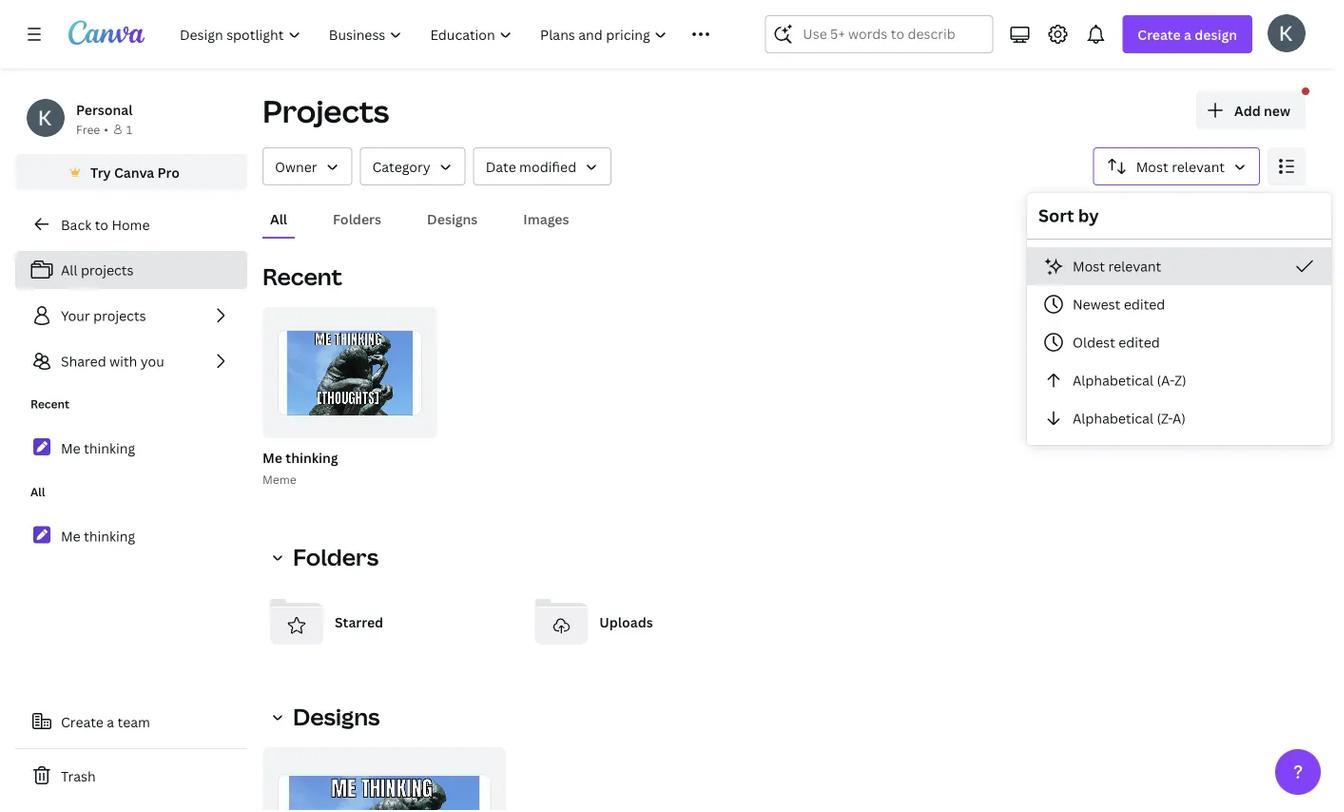Task type: vqa. For each thing, say whether or not it's contained in the screenshot.
folder to the right
no



Task type: describe. For each thing, give the bounding box(es) containing it.
sort by
[[1039, 204, 1099, 227]]

relevant inside "option"
[[1109, 257, 1162, 275]]

Search search field
[[803, 16, 955, 52]]

date modified
[[486, 157, 577, 176]]

newest edited button
[[1027, 285, 1332, 323]]

most relevant option
[[1027, 247, 1332, 285]]

projects
[[263, 90, 390, 132]]

(z-
[[1157, 410, 1173, 428]]

owner
[[275, 157, 317, 176]]

create for create a design
[[1138, 25, 1181, 43]]

oldest edited button
[[1027, 323, 1332, 361]]

sort by list box
[[1027, 247, 1332, 438]]

team
[[118, 713, 150, 731]]

date
[[486, 157, 516, 176]]

shared with you
[[61, 352, 164, 371]]

back to home link
[[15, 205, 247, 244]]

free •
[[76, 121, 108, 137]]

projects for all projects
[[81, 261, 134, 279]]

most relevant button
[[1027, 247, 1332, 285]]

sort
[[1039, 204, 1075, 227]]

modified
[[520, 157, 577, 176]]

trash
[[61, 767, 96, 785]]

designs button
[[263, 698, 391, 736]]

to
[[95, 215, 108, 234]]

1
[[126, 121, 132, 137]]

category
[[372, 157, 431, 176]]

alphabetical for alphabetical (z-a)
[[1073, 410, 1154, 428]]

design
[[1195, 25, 1238, 43]]

Sort by button
[[1094, 147, 1260, 186]]

folders button
[[325, 201, 389, 237]]

alphabetical (z-a)
[[1073, 410, 1186, 428]]

Owner button
[[263, 147, 352, 186]]

z)
[[1175, 371, 1187, 390]]

designs button
[[420, 201, 485, 237]]

a for design
[[1184, 25, 1192, 43]]

you
[[141, 352, 164, 371]]

shared with you link
[[15, 342, 247, 381]]

add new button
[[1197, 91, 1306, 129]]

alphabetical (z-a) option
[[1027, 400, 1332, 438]]

(a-
[[1157, 371, 1175, 390]]

1 horizontal spatial recent
[[263, 261, 342, 292]]

your projects link
[[15, 297, 247, 335]]

all button
[[263, 201, 295, 237]]

uploads
[[600, 613, 653, 631]]

oldest edited
[[1073, 333, 1160, 352]]

most inside most relevant button
[[1137, 157, 1169, 176]]

new
[[1264, 101, 1291, 119]]

images
[[524, 210, 569, 228]]

meme
[[263, 471, 296, 487]]

create a team button
[[15, 703, 247, 741]]

folders inside dropdown button
[[293, 542, 379, 573]]

2 vertical spatial all
[[30, 484, 45, 500]]

kendall parks image
[[1268, 14, 1306, 52]]

oldest edited option
[[1027, 323, 1332, 361]]

pro
[[158, 163, 180, 181]]

most relevant inside "option"
[[1073, 257, 1162, 275]]

with
[[110, 352, 137, 371]]

canva
[[114, 163, 154, 181]]



Task type: locate. For each thing, give the bounding box(es) containing it.
edited for newest edited
[[1124, 295, 1166, 313]]

relevant down add new dropdown button
[[1172, 157, 1225, 176]]

1 horizontal spatial a
[[1184, 25, 1192, 43]]

try canva pro
[[90, 163, 180, 181]]

home
[[112, 215, 150, 234]]

0 horizontal spatial designs
[[293, 702, 380, 733]]

create left design
[[1138, 25, 1181, 43]]

None search field
[[765, 15, 994, 53]]

0 vertical spatial alphabetical
[[1073, 371, 1154, 390]]

all inside "button"
[[270, 210, 287, 228]]

2 me thinking from the top
[[61, 527, 135, 545]]

images button
[[516, 201, 577, 237]]

0 vertical spatial relevant
[[1172, 157, 1225, 176]]

edited up "oldest edited"
[[1124, 295, 1166, 313]]

1 vertical spatial recent
[[30, 396, 69, 412]]

1 vertical spatial projects
[[93, 307, 146, 325]]

folders up starred
[[293, 542, 379, 573]]

1 horizontal spatial relevant
[[1172, 157, 1225, 176]]

alphabetical (a-z)
[[1073, 371, 1187, 390]]

1 vertical spatial most
[[1073, 257, 1105, 275]]

all projects link
[[15, 251, 247, 289]]

most inside most relevant button
[[1073, 257, 1105, 275]]

1 vertical spatial all
[[61, 261, 78, 279]]

list
[[15, 251, 247, 381]]

0 horizontal spatial a
[[107, 713, 114, 731]]

a)
[[1173, 410, 1186, 428]]

add
[[1235, 101, 1261, 119]]

0 horizontal spatial create
[[61, 713, 104, 731]]

alphabetical down "oldest edited"
[[1073, 371, 1154, 390]]

edited
[[1124, 295, 1166, 313], [1119, 333, 1160, 352]]

0 vertical spatial recent
[[263, 261, 342, 292]]

alphabetical down alphabetical (a-z)
[[1073, 410, 1154, 428]]

2 alphabetical from the top
[[1073, 410, 1154, 428]]

back to home
[[61, 215, 150, 234]]

folders down category
[[333, 210, 382, 228]]

trash link
[[15, 757, 247, 795]]

create inside dropdown button
[[1138, 25, 1181, 43]]

recent down shared
[[30, 396, 69, 412]]

0 vertical spatial folders
[[333, 210, 382, 228]]

2 horizontal spatial all
[[270, 210, 287, 228]]

your projects
[[61, 307, 146, 325]]

projects
[[81, 261, 134, 279], [93, 307, 146, 325]]

0 vertical spatial projects
[[81, 261, 134, 279]]

create left team
[[61, 713, 104, 731]]

add new
[[1235, 101, 1291, 119]]

me thinking meme
[[263, 449, 338, 487]]

0 horizontal spatial all
[[30, 484, 45, 500]]

0 horizontal spatial most
[[1073, 257, 1105, 275]]

oldest
[[1073, 333, 1116, 352]]

0 vertical spatial me thinking link
[[15, 428, 247, 469]]

1 vertical spatial a
[[107, 713, 114, 731]]

a left team
[[107, 713, 114, 731]]

designs inside dropdown button
[[293, 702, 380, 733]]

1 vertical spatial most relevant
[[1073, 257, 1162, 275]]

a inside dropdown button
[[1184, 25, 1192, 43]]

edited inside oldest edited button
[[1119, 333, 1160, 352]]

newest edited
[[1073, 295, 1166, 313]]

1 horizontal spatial create
[[1138, 25, 1181, 43]]

me thinking link
[[15, 428, 247, 469], [15, 516, 247, 557]]

recent down all "button"
[[263, 261, 342, 292]]

most
[[1137, 157, 1169, 176], [1073, 257, 1105, 275]]

a inside "button"
[[107, 713, 114, 731]]

me
[[61, 439, 81, 457], [263, 449, 283, 467], [61, 527, 81, 545]]

most relevant
[[1137, 157, 1225, 176], [1073, 257, 1162, 275]]

me thinking
[[61, 439, 135, 457], [61, 527, 135, 545]]

0 vertical spatial a
[[1184, 25, 1192, 43]]

1 me thinking from the top
[[61, 439, 135, 457]]

create
[[1138, 25, 1181, 43], [61, 713, 104, 731]]

uploads link
[[527, 588, 777, 656]]

most relevant down add new dropdown button
[[1137, 157, 1225, 176]]

0 vertical spatial edited
[[1124, 295, 1166, 313]]

thinking
[[84, 439, 135, 457], [286, 449, 338, 467], [84, 527, 135, 545]]

1 vertical spatial folders
[[293, 542, 379, 573]]

free
[[76, 121, 100, 137]]

edited inside newest edited button
[[1124, 295, 1166, 313]]

a for team
[[107, 713, 114, 731]]

all for all "button"
[[270, 210, 287, 228]]

0 horizontal spatial relevant
[[1109, 257, 1162, 275]]

alphabetical (a-z) button
[[1027, 361, 1332, 400]]

0 vertical spatial most relevant
[[1137, 157, 1225, 176]]

alphabetical
[[1073, 371, 1154, 390], [1073, 410, 1154, 428]]

list containing all projects
[[15, 251, 247, 381]]

Category button
[[360, 147, 466, 186]]

by
[[1079, 204, 1099, 227]]

me inside me thinking meme
[[263, 449, 283, 467]]

starred
[[335, 613, 383, 631]]

folders button
[[263, 538, 390, 576]]

folders
[[333, 210, 382, 228], [293, 542, 379, 573]]

folders inside button
[[333, 210, 382, 228]]

alphabetical (z-a) button
[[1027, 400, 1332, 438]]

designs inside button
[[427, 210, 478, 228]]

your
[[61, 307, 90, 325]]

create a team
[[61, 713, 150, 731]]

1 alphabetical from the top
[[1073, 371, 1154, 390]]

1 vertical spatial designs
[[293, 702, 380, 733]]

1 vertical spatial me thinking
[[61, 527, 135, 545]]

all
[[270, 210, 287, 228], [61, 261, 78, 279], [30, 484, 45, 500]]

personal
[[76, 100, 133, 118]]

1 vertical spatial edited
[[1119, 333, 1160, 352]]

0 vertical spatial create
[[1138, 25, 1181, 43]]

newest
[[1073, 295, 1121, 313]]

0 vertical spatial designs
[[427, 210, 478, 228]]

0 vertical spatial me thinking
[[61, 439, 135, 457]]

all projects
[[61, 261, 134, 279]]

alphabetical inside option
[[1073, 371, 1154, 390]]

1 horizontal spatial all
[[61, 261, 78, 279]]

edited for oldest edited
[[1119, 333, 1160, 352]]

alphabetical inside "option"
[[1073, 410, 1154, 428]]

try
[[90, 163, 111, 181]]

1 horizontal spatial most
[[1137, 157, 1169, 176]]

1 me thinking link from the top
[[15, 428, 247, 469]]

1 horizontal spatial designs
[[427, 210, 478, 228]]

0 vertical spatial most
[[1137, 157, 1169, 176]]

all inside list
[[61, 261, 78, 279]]

alphabetical for alphabetical (a-z)
[[1073, 371, 1154, 390]]

top level navigation element
[[167, 15, 720, 53], [167, 15, 720, 53]]

thinking inside me thinking meme
[[286, 449, 338, 467]]

a
[[1184, 25, 1192, 43], [107, 713, 114, 731]]

all for all projects
[[61, 261, 78, 279]]

0 horizontal spatial recent
[[30, 396, 69, 412]]

1 vertical spatial create
[[61, 713, 104, 731]]

projects down back to home
[[81, 261, 134, 279]]

projects inside your projects link
[[93, 307, 146, 325]]

•
[[104, 121, 108, 137]]

create inside "button"
[[61, 713, 104, 731]]

Date modified button
[[473, 147, 612, 186]]

newest edited option
[[1027, 285, 1332, 323]]

designs
[[427, 210, 478, 228], [293, 702, 380, 733]]

1 vertical spatial relevant
[[1109, 257, 1162, 275]]

back
[[61, 215, 92, 234]]

me thinking button
[[263, 446, 338, 470]]

create for create a team
[[61, 713, 104, 731]]

projects for your projects
[[93, 307, 146, 325]]

1 vertical spatial alphabetical
[[1073, 410, 1154, 428]]

projects inside the all projects link
[[81, 261, 134, 279]]

1 vertical spatial me thinking link
[[15, 516, 247, 557]]

relevant up the newest edited
[[1109, 257, 1162, 275]]

create a design button
[[1123, 15, 1253, 53]]

2 me thinking link from the top
[[15, 516, 247, 557]]

shared
[[61, 352, 106, 371]]

create a design
[[1138, 25, 1238, 43]]

0 vertical spatial all
[[270, 210, 287, 228]]

starred link
[[263, 588, 512, 656]]

projects right your
[[93, 307, 146, 325]]

alphabetical (a-z) option
[[1027, 361, 1332, 400]]

a left design
[[1184, 25, 1192, 43]]

most relevant up the newest edited
[[1073, 257, 1162, 275]]

recent
[[263, 261, 342, 292], [30, 396, 69, 412]]

try canva pro button
[[15, 154, 247, 190]]

relevant
[[1172, 157, 1225, 176], [1109, 257, 1162, 275]]

edited up alphabetical (a-z)
[[1119, 333, 1160, 352]]



